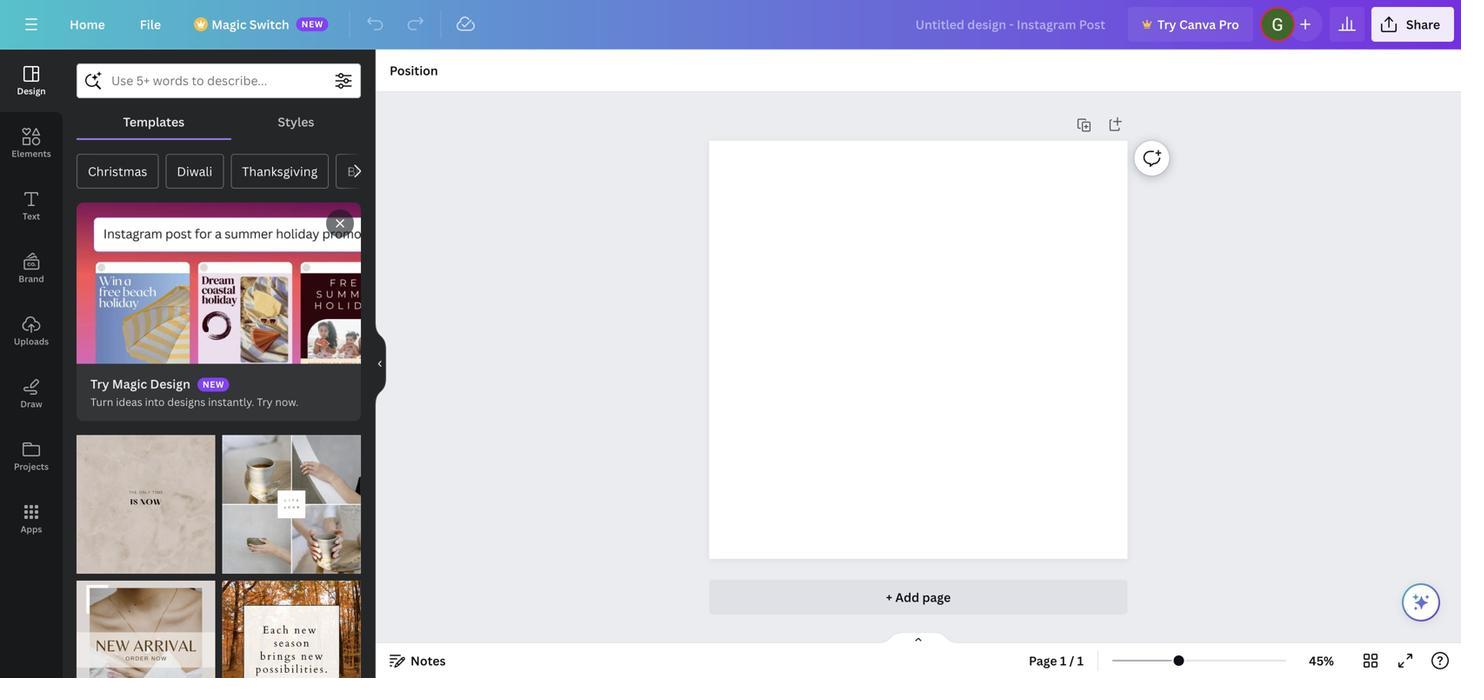 Task type: vqa. For each thing, say whether or not it's contained in the screenshot.
the Icons 'LINK'
no



Task type: describe. For each thing, give the bounding box(es) containing it.
main menu bar
[[0, 0, 1462, 50]]

design button
[[0, 50, 63, 112]]

canva assistant image
[[1411, 592, 1432, 613]]

notes
[[411, 653, 446, 669]]

black friday button
[[336, 154, 428, 189]]

page 1 / 1
[[1029, 653, 1084, 669]]

text button
[[0, 175, 63, 237]]

magic inside the main menu bar
[[212, 16, 247, 33]]

try for try magic design
[[90, 376, 109, 392]]

turn ideas into designs instantly. try now.
[[90, 395, 299, 409]]

uploads
[[14, 336, 49, 348]]

home
[[70, 16, 105, 33]]

thanksgiving button
[[231, 154, 329, 189]]

file button
[[126, 7, 175, 42]]

orange natural fall quote instagram post image
[[222, 581, 361, 679]]

notes button
[[383, 647, 453, 675]]

canva
[[1180, 16, 1216, 33]]

thanksgiving
[[242, 163, 318, 180]]

45% button
[[1294, 647, 1350, 675]]

neutral minimalist simple elegant marble quote instagram post group
[[77, 425, 215, 574]]

turn
[[90, 395, 113, 409]]

projects button
[[0, 425, 63, 488]]

1 vertical spatial magic
[[112, 376, 147, 392]]

switch
[[250, 16, 289, 33]]

/
[[1070, 653, 1075, 669]]

Use 5+ words to describe... search field
[[111, 64, 326, 97]]

black friday
[[347, 163, 416, 180]]

ideas
[[116, 395, 142, 409]]

templates
[[123, 114, 185, 130]]

+
[[886, 589, 893, 606]]

design inside button
[[17, 85, 46, 97]]

new inside the main menu bar
[[302, 18, 323, 30]]

draw button
[[0, 363, 63, 425]]

file
[[140, 16, 161, 33]]

elements
[[12, 148, 51, 160]]

show pages image
[[877, 632, 960, 646]]

orange natural fall quote instagram post group
[[222, 571, 361, 679]]

diwali button
[[166, 154, 224, 189]]

pro
[[1219, 16, 1240, 33]]

try magic design
[[90, 376, 190, 392]]

home link
[[56, 7, 119, 42]]

cream elegant new arrival instagram post group
[[77, 571, 215, 679]]

styles button
[[231, 105, 361, 138]]

projects
[[14, 461, 49, 473]]

share
[[1407, 16, 1441, 33]]

friday
[[382, 163, 416, 180]]

christmas button
[[77, 154, 159, 189]]

now.
[[275, 395, 299, 409]]

try for try canva pro
[[1158, 16, 1177, 33]]

minimal square photo collage photography instagram post image
[[222, 435, 361, 574]]

elements button
[[0, 112, 63, 175]]

minimal square photo collage photography instagram post group
[[222, 425, 361, 574]]

+ add page
[[886, 589, 951, 606]]

uploads button
[[0, 300, 63, 363]]



Task type: locate. For each thing, give the bounding box(es) containing it.
into
[[145, 395, 165, 409]]

1 horizontal spatial design
[[150, 376, 190, 392]]

0 horizontal spatial design
[[17, 85, 46, 97]]

new up instantly.
[[203, 379, 224, 390]]

templates button
[[77, 105, 231, 138]]

0 horizontal spatial magic
[[112, 376, 147, 392]]

+ add page button
[[709, 580, 1128, 615]]

position button
[[383, 57, 445, 84]]

share button
[[1372, 7, 1455, 42]]

0 vertical spatial magic
[[212, 16, 247, 33]]

design
[[17, 85, 46, 97], [150, 376, 190, 392]]

Design title text field
[[902, 7, 1121, 42]]

try left now.
[[257, 395, 273, 409]]

page
[[923, 589, 951, 606]]

neutral minimalist simple elegant marble quote instagram post image
[[77, 435, 215, 574]]

instagram post for a summer holiday promo image
[[77, 203, 361, 364]]

new right switch
[[302, 18, 323, 30]]

1 horizontal spatial new
[[302, 18, 323, 30]]

position
[[390, 62, 438, 79]]

0 horizontal spatial try
[[90, 376, 109, 392]]

1 vertical spatial try
[[90, 376, 109, 392]]

design up into in the left of the page
[[150, 376, 190, 392]]

magic left switch
[[212, 16, 247, 33]]

2 1 from the left
[[1078, 653, 1084, 669]]

0 horizontal spatial 1
[[1060, 653, 1067, 669]]

0 horizontal spatial new
[[203, 379, 224, 390]]

try
[[1158, 16, 1177, 33], [90, 376, 109, 392], [257, 395, 273, 409]]

try up turn
[[90, 376, 109, 392]]

2 vertical spatial try
[[257, 395, 273, 409]]

add
[[896, 589, 920, 606]]

45%
[[1309, 653, 1334, 669]]

apps
[[21, 524, 42, 535]]

instantly.
[[208, 395, 254, 409]]

magic
[[212, 16, 247, 33], [112, 376, 147, 392]]

0 vertical spatial new
[[302, 18, 323, 30]]

try canva pro
[[1158, 16, 1240, 33]]

brand button
[[0, 237, 63, 300]]

1
[[1060, 653, 1067, 669], [1078, 653, 1084, 669]]

1 vertical spatial design
[[150, 376, 190, 392]]

1 left /
[[1060, 653, 1067, 669]]

2 horizontal spatial try
[[1158, 16, 1177, 33]]

try left canva
[[1158, 16, 1177, 33]]

brand
[[19, 273, 44, 285]]

diwali
[[177, 163, 213, 180]]

black
[[347, 163, 379, 180]]

styles
[[278, 114, 314, 130]]

try inside button
[[1158, 16, 1177, 33]]

1 1 from the left
[[1060, 653, 1067, 669]]

magic up "ideas"
[[112, 376, 147, 392]]

try canva pro button
[[1128, 7, 1254, 42]]

apps button
[[0, 488, 63, 551]]

christmas
[[88, 163, 147, 180]]

new
[[302, 18, 323, 30], [203, 379, 224, 390]]

draw
[[20, 398, 42, 410]]

1 vertical spatial new
[[203, 379, 224, 390]]

cream elegant new arrival instagram post image
[[77, 581, 215, 679]]

1 right /
[[1078, 653, 1084, 669]]

1 horizontal spatial magic
[[212, 16, 247, 33]]

text
[[23, 211, 40, 222]]

hide image
[[375, 322, 386, 406]]

designs
[[167, 395, 206, 409]]

1 horizontal spatial 1
[[1078, 653, 1084, 669]]

design up elements button
[[17, 85, 46, 97]]

0 vertical spatial design
[[17, 85, 46, 97]]

page
[[1029, 653, 1057, 669]]

magic switch
[[212, 16, 289, 33]]

1 horizontal spatial try
[[257, 395, 273, 409]]

side panel tab list
[[0, 50, 63, 551]]

0 vertical spatial try
[[1158, 16, 1177, 33]]



